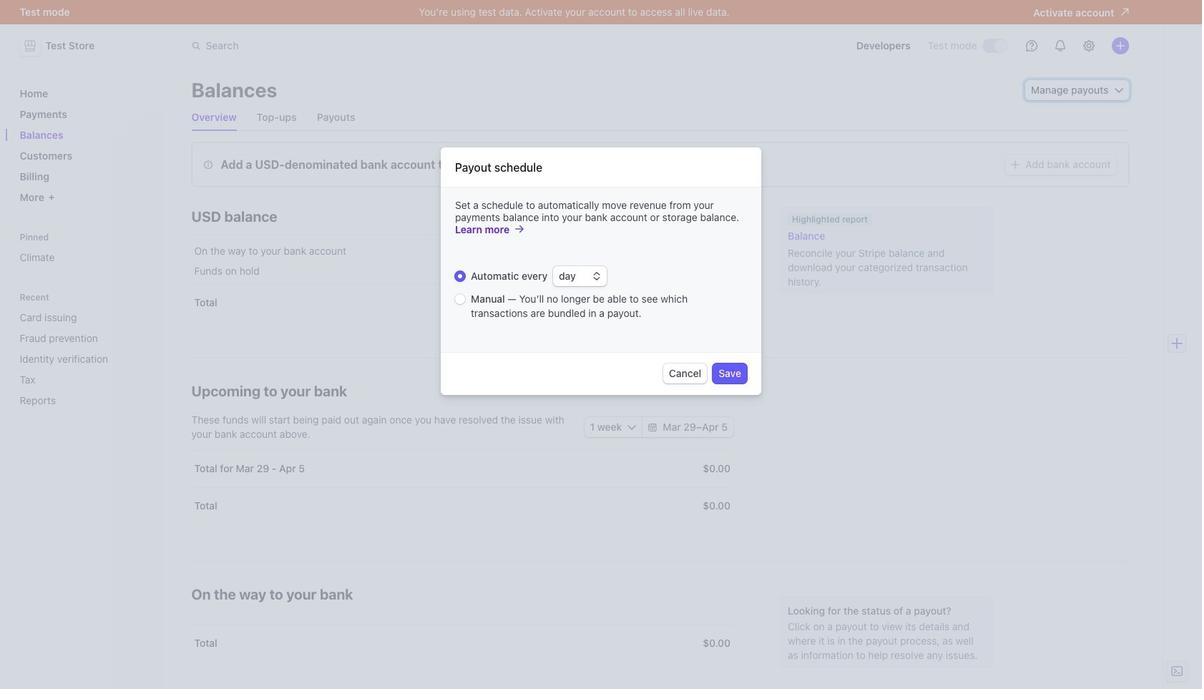 Task type: vqa. For each thing, say whether or not it's contained in the screenshot.
the won't
no



Task type: locate. For each thing, give the bounding box(es) containing it.
2 recent element from the top
[[14, 306, 154, 412]]

0 horizontal spatial svg image
[[628, 423, 637, 432]]

row
[[192, 284, 734, 321], [192, 450, 734, 488], [192, 488, 734, 525], [192, 625, 734, 662]]

1 grid from the top
[[192, 236, 734, 321]]

svg image
[[1115, 86, 1124, 95]]

cell
[[645, 296, 731, 310]]

grid
[[192, 236, 734, 321], [192, 450, 734, 525]]

pinned element
[[14, 232, 154, 269]]

None search field
[[183, 33, 587, 59]]

svg image
[[1012, 160, 1020, 169], [628, 423, 637, 432], [649, 423, 657, 432]]

1 recent element from the top
[[14, 292, 154, 412]]

recent element
[[14, 292, 154, 412], [14, 306, 154, 412]]

0 vertical spatial grid
[[192, 236, 734, 321]]

tab list
[[192, 105, 1129, 131]]

1 vertical spatial grid
[[192, 450, 734, 525]]

2 horizontal spatial svg image
[[1012, 160, 1020, 169]]

1 row from the top
[[192, 284, 734, 321]]

3 row from the top
[[192, 488, 734, 525]]

4 row from the top
[[192, 625, 734, 662]]



Task type: describe. For each thing, give the bounding box(es) containing it.
cell inside grid
[[645, 296, 731, 310]]

core navigation links element
[[14, 82, 154, 209]]

1 horizontal spatial svg image
[[649, 423, 657, 432]]

2 grid from the top
[[192, 450, 734, 525]]

2 row from the top
[[192, 450, 734, 488]]



